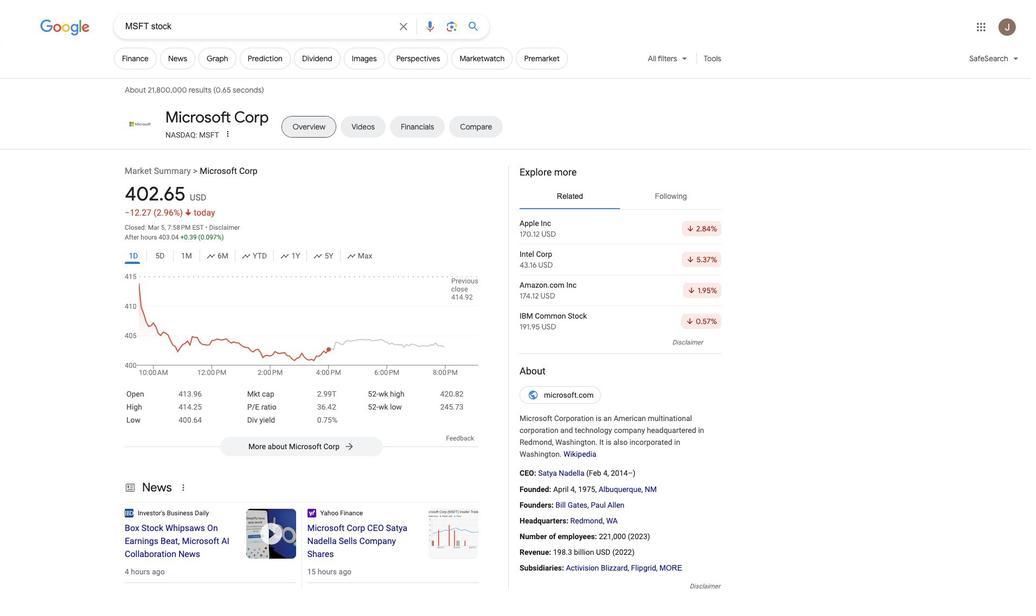 Task type: locate. For each thing, give the bounding box(es) containing it.
heading
[[165, 108, 269, 127], [520, 166, 721, 179], [520, 365, 721, 378], [125, 522, 235, 561], [307, 522, 418, 561]]

group
[[125, 248, 478, 267]]

1 year element
[[280, 250, 300, 262]]

thumbnail image for microsoft corp image
[[125, 116, 155, 133]]

tab panel
[[520, 214, 721, 337]]

None search field
[[0, 14, 489, 39]]

tab list
[[125, 108, 721, 141]]

down by 2.96% element
[[154, 208, 192, 218]]

Search text field
[[125, 21, 391, 34]]

section
[[508, 163, 721, 590]]

more options image
[[222, 129, 233, 139], [223, 130, 232, 138]]



Task type: describe. For each thing, give the bounding box(es) containing it.
6 months element
[[207, 250, 228, 262]]

search by image image
[[445, 20, 458, 33]]

5 years element
[[314, 250, 333, 262]]

google image
[[40, 20, 90, 36]]

year to date element
[[242, 250, 267, 262]]

search by voice image
[[424, 20, 437, 33]]



Task type: vqa. For each thing, say whether or not it's contained in the screenshot.
heading
yes



